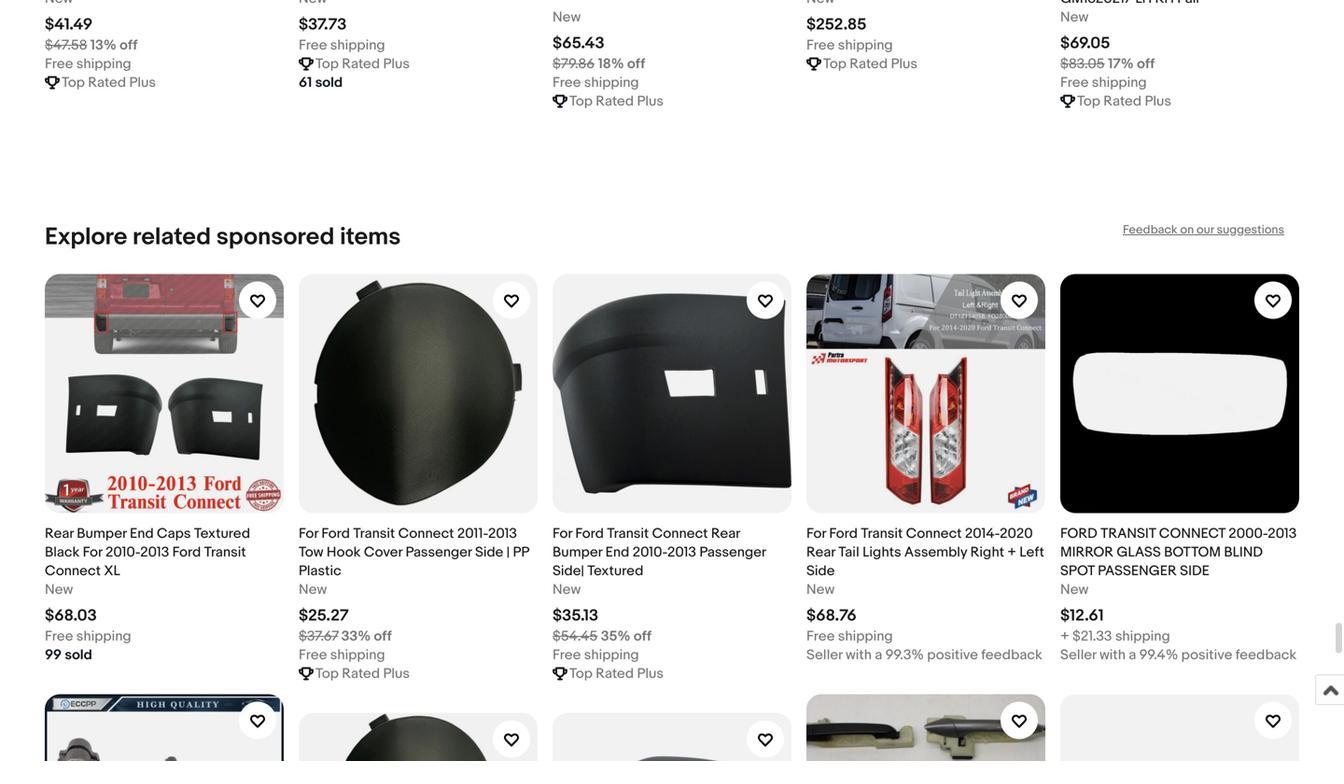 Task type: vqa. For each thing, say whether or not it's contained in the screenshot.


Task type: locate. For each thing, give the bounding box(es) containing it.
transit inside 'for ford transit connect 2011-2013 tow hook cover passenger side | pp plastic new $25.27 $37.67 33% off free shipping'
[[353, 525, 395, 542]]

$12.61
[[1061, 606, 1104, 626]]

free inside new $69.05 $83.05 17% off free shipping
[[1061, 74, 1089, 91]]

with down + $21.33 shipping text box
[[1100, 647, 1126, 664]]

left
[[1020, 544, 1045, 561]]

previous price $79.86 18% off text field
[[553, 55, 645, 73]]

+ down 2020
[[1008, 544, 1017, 561]]

1 horizontal spatial passenger
[[700, 544, 766, 561]]

side inside for ford transit connect 2014-2020 rear tail lights assembly right + left side new $68.76 free shipping seller with a 99.3% positive feedback
[[807, 563, 835, 580]]

1 horizontal spatial 2010-
[[633, 544, 668, 561]]

positive
[[927, 647, 979, 664], [1182, 647, 1233, 664]]

free inside new $65.43 $79.86 18% off free shipping
[[553, 74, 581, 91]]

1 horizontal spatial free shipping
[[807, 37, 893, 54]]

1 2010- from the left
[[105, 544, 140, 561]]

for inside for ford transit connect rear bumper end 2010-2013 passenger side| textured new $35.13 $54.45 35% off free shipping
[[553, 525, 572, 542]]

previous price $47.58 13% off text field
[[45, 36, 138, 55]]

0 horizontal spatial new text field
[[45, 581, 73, 599]]

new text field for $25.27
[[299, 581, 327, 599]]

$21.33
[[1073, 628, 1113, 645]]

spot
[[1061, 563, 1095, 580]]

new inside 'for ford transit connect 2011-2013 tow hook cover passenger side | pp plastic new $25.27 $37.67 33% off free shipping'
[[299, 581, 327, 598]]

connect inside for ford transit connect 2014-2020 rear tail lights assembly right + left side new $68.76 free shipping seller with a 99.3% positive feedback
[[906, 525, 962, 542]]

plus for top rated plus text field under $47.58 13% off free shipping
[[129, 74, 156, 91]]

new text field down "plastic" at bottom left
[[299, 581, 327, 599]]

1 horizontal spatial bumper
[[553, 544, 603, 561]]

0 vertical spatial bumper
[[77, 525, 127, 542]]

glass
[[1117, 544, 1161, 561]]

1 a from the left
[[875, 647, 883, 664]]

top rated plus text field up 61 sold
[[316, 55, 410, 73]]

off right the 18%
[[628, 56, 645, 73]]

1 horizontal spatial end
[[606, 544, 630, 561]]

1 vertical spatial end
[[606, 544, 630, 561]]

free up 99
[[45, 628, 73, 645]]

for for plastic
[[299, 525, 318, 542]]

end left caps
[[130, 525, 154, 542]]

2010- inside rear bumper end caps textured black for 2010-2013 ford transit connect xl new $68.03 free shipping 99 sold
[[105, 544, 140, 561]]

1 vertical spatial side
[[807, 563, 835, 580]]

end up 35%
[[606, 544, 630, 561]]

18%
[[598, 56, 624, 73]]

lights
[[863, 544, 902, 561]]

passenger
[[406, 544, 472, 561], [700, 544, 766, 561]]

off right 35%
[[634, 628, 652, 645]]

0 vertical spatial textured
[[194, 525, 250, 542]]

side
[[475, 544, 504, 561], [807, 563, 835, 580]]

off right 17%
[[1137, 56, 1155, 73]]

new text field for $68.03
[[45, 581, 73, 599]]

free down $252.85
[[807, 37, 835, 54]]

new text field up $69.05 text box
[[1061, 8, 1089, 27]]

for inside for ford transit connect 2014-2020 rear tail lights assembly right + left side new $68.76 free shipping seller with a 99.3% positive feedback
[[807, 525, 826, 542]]

1 horizontal spatial new text field
[[807, 581, 835, 599]]

0 horizontal spatial rear
[[45, 525, 74, 542]]

1 with from the left
[[846, 647, 872, 664]]

plus for top rated plus text field below 17%
[[1145, 93, 1172, 110]]

+ down '$12.61' text box
[[1061, 628, 1070, 645]]

1 passenger from the left
[[406, 544, 472, 561]]

feedback on our suggestions link
[[1123, 223, 1285, 237]]

transit
[[353, 525, 395, 542], [607, 525, 649, 542], [861, 525, 903, 542], [204, 544, 246, 561]]

free down $37.67 on the left bottom of page
[[299, 647, 327, 664]]

plus for top rated plus text field above 61 sold
[[383, 56, 410, 73]]

2013
[[488, 525, 517, 542], [1268, 525, 1297, 542], [140, 544, 169, 561], [668, 544, 697, 561]]

textured right caps
[[194, 525, 250, 542]]

$54.45
[[553, 628, 598, 645]]

0 horizontal spatial top rated plus text field
[[316, 665, 410, 683]]

ford inside 'for ford transit connect 2011-2013 tow hook cover passenger side | pp plastic new $25.27 $37.67 33% off free shipping'
[[322, 525, 350, 542]]

new text field down side|
[[553, 581, 581, 599]]

rear inside for ford transit connect 2014-2020 rear tail lights assembly right + left side new $68.76 free shipping seller with a 99.3% positive feedback
[[807, 544, 836, 561]]

0 vertical spatial group
[[45, 0, 1300, 111]]

1 vertical spatial +
[[1061, 628, 1070, 645]]

top rated plus text field down $47.58 13% off free shipping
[[62, 73, 156, 92]]

new $69.05 $83.05 17% off free shipping
[[1061, 9, 1155, 91]]

off right 13%
[[120, 37, 138, 54]]

new inside ford transit connect 2000-2013 mirror glass bottom blind spot passenger side new $12.61 + $21.33 shipping seller with a 99.4% positive feedback
[[1061, 581, 1089, 598]]

1 vertical spatial sold
[[65, 647, 92, 664]]

bumper up xl
[[77, 525, 127, 542]]

1 free shipping from the left
[[299, 37, 385, 54]]

ford inside for ford transit connect 2014-2020 rear tail lights assembly right + left side new $68.76 free shipping seller with a 99.3% positive feedback
[[830, 525, 858, 542]]

2 with from the left
[[1100, 647, 1126, 664]]

$68.76
[[807, 606, 857, 626]]

rear inside for ford transit connect rear bumper end 2010-2013 passenger side| textured new $35.13 $54.45 35% off free shipping
[[711, 525, 740, 542]]

1 vertical spatial group
[[45, 274, 1300, 761]]

shipping down $37.73
[[330, 37, 385, 54]]

Top Rated Plus text field
[[316, 55, 410, 73], [62, 73, 156, 92], [570, 92, 664, 111], [1078, 92, 1172, 111]]

new up $69.05 text box
[[1061, 9, 1089, 26]]

1 horizontal spatial feedback
[[1236, 647, 1297, 664]]

0 horizontal spatial bumper
[[77, 525, 127, 542]]

0 horizontal spatial 2010-
[[105, 544, 140, 561]]

shipping down the $68.76 text field
[[838, 628, 893, 645]]

transit for side
[[861, 525, 903, 542]]

1 group from the top
[[45, 0, 1300, 111]]

Free shipping text field
[[299, 36, 385, 55], [807, 36, 893, 55], [45, 627, 131, 646], [807, 627, 893, 646]]

2 horizontal spatial rear
[[807, 544, 836, 561]]

new text field for $69.05
[[1061, 8, 1089, 27]]

shipping inside $47.58 13% off free shipping
[[76, 56, 131, 73]]

for inside 'for ford transit connect 2011-2013 tow hook cover passenger side | pp plastic new $25.27 $37.67 33% off free shipping'
[[299, 525, 318, 542]]

new up $68.03 text box
[[45, 581, 73, 598]]

0 horizontal spatial seller
[[807, 647, 843, 664]]

rear bumper end caps textured black for 2010-2013 ford transit connect xl new $68.03 free shipping 99 sold
[[45, 525, 250, 664]]

2013 inside for ford transit connect rear bumper end 2010-2013 passenger side| textured new $35.13 $54.45 35% off free shipping
[[668, 544, 697, 561]]

0 vertical spatial end
[[130, 525, 154, 542]]

new text field for $65.43
[[553, 8, 581, 27]]

$35.13
[[553, 606, 599, 626]]

ford
[[322, 525, 350, 542], [576, 525, 604, 542], [830, 525, 858, 542], [172, 544, 201, 561]]

2 2010- from the left
[[633, 544, 668, 561]]

free shipping
[[299, 37, 385, 54], [807, 37, 893, 54]]

top down $252.85
[[824, 56, 847, 73]]

for up $68.76
[[807, 525, 826, 542]]

rated down 33%
[[342, 666, 380, 682]]

side|
[[553, 563, 584, 580]]

1 horizontal spatial sold
[[315, 74, 343, 91]]

shipping inside 'for ford transit connect 2011-2013 tow hook cover passenger side | pp plastic new $25.27 $37.67 33% off free shipping'
[[330, 647, 385, 664]]

seller
[[807, 647, 843, 664], [1061, 647, 1097, 664]]

new
[[553, 9, 581, 26], [1061, 9, 1089, 26], [45, 581, 73, 598], [299, 581, 327, 598], [553, 581, 581, 598], [807, 581, 835, 598], [1061, 581, 1089, 598]]

0 horizontal spatial passenger
[[406, 544, 472, 561]]

ford up tail
[[830, 525, 858, 542]]

top rated plus text field down 35%
[[570, 665, 664, 683]]

with left 99.3%
[[846, 647, 872, 664]]

top rated plus
[[316, 56, 410, 73], [824, 56, 918, 73], [62, 74, 156, 91], [570, 93, 664, 110], [1078, 93, 1172, 110], [316, 666, 410, 682], [570, 666, 664, 682]]

plus for top rated plus text box related to $35.13
[[637, 666, 664, 682]]

caps
[[157, 525, 191, 542]]

a
[[875, 647, 883, 664], [1129, 647, 1137, 664]]

tow
[[299, 544, 324, 561]]

connect inside 'for ford transit connect 2011-2013 tow hook cover passenger side | pp plastic new $25.27 $37.67 33% off free shipping'
[[398, 525, 454, 542]]

2 passenger from the left
[[700, 544, 766, 561]]

2013 inside 'for ford transit connect 2011-2013 tow hook cover passenger side | pp plastic new $25.27 $37.67 33% off free shipping'
[[488, 525, 517, 542]]

new text field for $35.13
[[553, 581, 581, 599]]

$25.27 text field
[[299, 606, 349, 626]]

off
[[120, 37, 138, 54], [628, 56, 645, 73], [1137, 56, 1155, 73], [374, 628, 392, 645], [634, 628, 652, 645]]

0 vertical spatial side
[[475, 544, 504, 561]]

$79.86
[[553, 56, 595, 73]]

sold right 99
[[65, 647, 92, 664]]

top rated plus text field down 17%
[[1078, 92, 1172, 111]]

1 horizontal spatial with
[[1100, 647, 1126, 664]]

for up tow
[[299, 525, 318, 542]]

previous price $83.05 17% off text field
[[1061, 55, 1155, 73]]

2010-
[[105, 544, 140, 561], [633, 544, 668, 561]]

+ inside for ford transit connect 2014-2020 rear tail lights assembly right + left side new $68.76 free shipping seller with a 99.3% positive feedback
[[1008, 544, 1017, 561]]

0 horizontal spatial side
[[475, 544, 504, 561]]

off inside new $69.05 $83.05 17% off free shipping
[[1137, 56, 1155, 73]]

cover
[[364, 544, 403, 561]]

2010- for $35.13
[[633, 544, 668, 561]]

2 horizontal spatial new text field
[[1061, 8, 1089, 27]]

1 horizontal spatial +
[[1061, 628, 1070, 645]]

0 horizontal spatial textured
[[194, 525, 250, 542]]

new inside for ford transit connect rear bumper end 2010-2013 passenger side| textured new $35.13 $54.45 35% off free shipping
[[553, 581, 581, 598]]

seller down $21.33
[[1061, 647, 1097, 664]]

positive right 99.4%
[[1182, 647, 1233, 664]]

free shipping text field down 35%
[[553, 646, 639, 665]]

textured right side|
[[588, 563, 644, 580]]

Top Rated Plus text field
[[824, 55, 918, 73], [316, 665, 410, 683], [570, 665, 664, 683]]

for for side
[[807, 525, 826, 542]]

0 horizontal spatial positive
[[927, 647, 979, 664]]

ford transit connect 2000-2013 mirror glass bottom blind spot passenger side new $12.61 + $21.33 shipping seller with a 99.4% positive feedback
[[1061, 525, 1297, 664]]

0 horizontal spatial with
[[846, 647, 872, 664]]

rated down the 18%
[[596, 93, 634, 110]]

for up side|
[[553, 525, 572, 542]]

new down side|
[[553, 581, 581, 598]]

shipping up 99.4%
[[1116, 628, 1171, 645]]

assembly
[[905, 544, 968, 561]]

free down $47.58
[[45, 56, 73, 73]]

1 horizontal spatial textured
[[588, 563, 644, 580]]

with
[[846, 647, 872, 664], [1100, 647, 1126, 664]]

0 vertical spatial +
[[1008, 544, 1017, 561]]

None text field
[[807, 0, 835, 8]]

top rated plus down 17%
[[1078, 93, 1172, 110]]

seller inside for ford transit connect 2014-2020 rear tail lights assembly right + left side new $68.76 free shipping seller with a 99.3% positive feedback
[[807, 647, 843, 664]]

for
[[299, 525, 318, 542], [553, 525, 572, 542], [807, 525, 826, 542], [83, 544, 102, 561]]

sponsored
[[216, 223, 335, 252]]

13%
[[90, 37, 117, 54]]

for ford transit connect rear bumper end 2010-2013 passenger side| textured new $35.13 $54.45 35% off free shipping
[[553, 525, 766, 664]]

rear
[[45, 525, 74, 542], [711, 525, 740, 542], [807, 544, 836, 561]]

free
[[299, 37, 327, 54], [807, 37, 835, 54], [45, 56, 73, 73], [553, 74, 581, 91], [1061, 74, 1089, 91], [45, 628, 73, 645], [807, 628, 835, 645], [299, 647, 327, 664], [553, 647, 581, 664]]

ford up hook on the left bottom of the page
[[322, 525, 350, 542]]

free shipping text field down 17%
[[1061, 73, 1147, 92]]

2014-
[[965, 525, 1000, 542]]

new down "plastic" at bottom left
[[299, 581, 327, 598]]

bumper up side|
[[553, 544, 603, 561]]

transit inside for ford transit connect 2014-2020 rear tail lights assembly right + left side new $68.76 free shipping seller with a 99.3% positive feedback
[[861, 525, 903, 542]]

1 seller from the left
[[807, 647, 843, 664]]

off inside new $65.43 $79.86 18% off free shipping
[[628, 56, 645, 73]]

plus
[[383, 56, 410, 73], [891, 56, 918, 73], [129, 74, 156, 91], [637, 93, 664, 110], [1145, 93, 1172, 110], [383, 666, 410, 682], [637, 666, 664, 682]]

0 horizontal spatial sold
[[65, 647, 92, 664]]

with inside for ford transit connect 2014-2020 rear tail lights assembly right + left side new $68.76 free shipping seller with a 99.3% positive feedback
[[846, 647, 872, 664]]

$47.58
[[45, 37, 87, 54]]

top rated plus text field down 33%
[[316, 665, 410, 683]]

top down $54.45
[[570, 666, 593, 682]]

bumper inside rear bumper end caps textured black for 2010-2013 ford transit connect xl new $68.03 free shipping 99 sold
[[77, 525, 127, 542]]

1 horizontal spatial seller
[[1061, 647, 1097, 664]]

1 feedback from the left
[[982, 647, 1043, 664]]

1 horizontal spatial positive
[[1182, 647, 1233, 664]]

free shipping text field down $252.85
[[807, 36, 893, 55]]

0 horizontal spatial end
[[130, 525, 154, 542]]

$47.58 13% off free shipping
[[45, 37, 138, 73]]

plus for rightmost top rated plus text box
[[891, 56, 918, 73]]

new inside new $69.05 $83.05 17% off free shipping
[[1061, 9, 1089, 26]]

previous price $37.67 33% off text field
[[299, 627, 392, 646]]

free shipping down $252.85
[[807, 37, 893, 54]]

rated
[[342, 56, 380, 73], [850, 56, 888, 73], [88, 74, 126, 91], [596, 93, 634, 110], [1104, 93, 1142, 110], [342, 666, 380, 682], [596, 666, 634, 682]]

sold right "61"
[[315, 74, 343, 91]]

ford inside for ford transit connect rear bumper end 2010-2013 passenger side| textured new $35.13 $54.45 35% off free shipping
[[576, 525, 604, 542]]

2 feedback from the left
[[1236, 647, 1297, 664]]

on
[[1181, 223, 1194, 237]]

rated down 17%
[[1104, 93, 1142, 110]]

transit inside for ford transit connect rear bumper end 2010-2013 passenger side| textured new $35.13 $54.45 35% off free shipping
[[607, 525, 649, 542]]

1 positive from the left
[[927, 647, 979, 664]]

free down the $68.76 text field
[[807, 628, 835, 645]]

free shipping text field for $69.05
[[1061, 73, 1147, 92]]

shipping down 33%
[[330, 647, 385, 664]]

35%
[[601, 628, 631, 645]]

with inside ford transit connect 2000-2013 mirror glass bottom blind spot passenger side new $12.61 + $21.33 shipping seller with a 99.4% positive feedback
[[1100, 647, 1126, 664]]

group containing $68.03
[[45, 274, 1300, 761]]

side left |
[[475, 544, 504, 561]]

2 free shipping from the left
[[807, 37, 893, 54]]

0 horizontal spatial a
[[875, 647, 883, 664]]

shipping
[[330, 37, 385, 54], [838, 37, 893, 54], [76, 56, 131, 73], [584, 74, 639, 91], [1092, 74, 1147, 91], [76, 628, 131, 645], [838, 628, 893, 645], [1116, 628, 1171, 645], [330, 647, 385, 664], [584, 647, 639, 664]]

top down $47.58 13% off free shipping
[[62, 74, 85, 91]]

2 group from the top
[[45, 274, 1300, 761]]

+
[[1008, 544, 1017, 561], [1061, 628, 1070, 645]]

for for $35.13
[[553, 525, 572, 542]]

new up $65.43 text field
[[553, 9, 581, 26]]

feedback
[[982, 647, 1043, 664], [1236, 647, 1297, 664]]

new text field up the $68.76 text field
[[807, 581, 835, 599]]

None text field
[[45, 0, 73, 8], [299, 0, 327, 8], [45, 0, 73, 8], [299, 0, 327, 8]]

17%
[[1109, 56, 1134, 73]]

connect
[[398, 525, 454, 542], [652, 525, 708, 542], [906, 525, 962, 542], [45, 563, 101, 580]]

shipping inside new $65.43 $79.86 18% off free shipping
[[584, 74, 639, 91]]

new text field up $65.43 text field
[[553, 8, 581, 27]]

a left 99.3%
[[875, 647, 883, 664]]

mirror
[[1061, 544, 1114, 561]]

New text field
[[553, 8, 581, 27], [299, 581, 327, 599], [553, 581, 581, 599], [1061, 581, 1089, 599]]

feedback on our suggestions
[[1123, 223, 1285, 237]]

1 horizontal spatial side
[[807, 563, 835, 580]]

off inside $47.58 13% off free shipping
[[120, 37, 138, 54]]

sold inside rear bumper end caps textured black for 2010-2013 ford transit connect xl new $68.03 free shipping 99 sold
[[65, 647, 92, 664]]

new text field for $68.76
[[807, 581, 835, 599]]

connect
[[1160, 525, 1226, 542]]

explore related sponsored items
[[45, 223, 401, 252]]

bumper
[[77, 525, 127, 542], [553, 544, 603, 561]]

2 a from the left
[[1129, 647, 1137, 664]]

passenger inside 'for ford transit connect 2011-2013 tow hook cover passenger side | pp plastic new $25.27 $37.67 33% off free shipping'
[[406, 544, 472, 561]]

0 horizontal spatial +
[[1008, 544, 1017, 561]]

free down $83.05
[[1061, 74, 1089, 91]]

1 vertical spatial textured
[[588, 563, 644, 580]]

New text field
[[1061, 8, 1089, 27], [45, 581, 73, 599], [807, 581, 835, 599]]

free down the $79.86
[[553, 74, 581, 91]]

new text field down spot at the bottom right of page
[[1061, 581, 1089, 599]]

for inside rear bumper end caps textured black for 2010-2013 ford transit connect xl new $68.03 free shipping 99 sold
[[83, 544, 102, 561]]

shipping down 17%
[[1092, 74, 1147, 91]]

transit
[[1101, 525, 1156, 542]]

0 horizontal spatial free shipping
[[299, 37, 385, 54]]

new down spot at the bottom right of page
[[1061, 581, 1089, 598]]

free shipping text field down 33%
[[299, 646, 385, 665]]

sold
[[315, 74, 343, 91], [65, 647, 92, 664]]

new text field up $68.03 text box
[[45, 581, 73, 599]]

99.4%
[[1140, 647, 1179, 664]]

shipping down 13%
[[76, 56, 131, 73]]

end
[[130, 525, 154, 542], [606, 544, 630, 561]]

connect inside for ford transit connect rear bumper end 2010-2013 passenger side| textured new $35.13 $54.45 35% off free shipping
[[652, 525, 708, 542]]

$37.73 text field
[[299, 15, 347, 35]]

1 vertical spatial bumper
[[553, 544, 603, 561]]

$68.03
[[45, 606, 97, 626]]

free down $54.45
[[553, 647, 581, 664]]

off right 33%
[[374, 628, 392, 645]]

1 horizontal spatial rear
[[711, 525, 740, 542]]

2 horizontal spatial top rated plus text field
[[824, 55, 918, 73]]

1 horizontal spatial a
[[1129, 647, 1137, 664]]

2 positive from the left
[[1182, 647, 1233, 664]]

ford up side|
[[576, 525, 604, 542]]

passenger inside for ford transit connect rear bumper end 2010-2013 passenger side| textured new $35.13 $54.45 35% off free shipping
[[700, 544, 766, 561]]

ford down caps
[[172, 544, 201, 561]]

seller inside ford transit connect 2000-2013 mirror glass bottom blind spot passenger side new $12.61 + $21.33 shipping seller with a 99.4% positive feedback
[[1061, 647, 1097, 664]]

new up the $68.76 text field
[[807, 581, 835, 598]]

positive inside for ford transit connect 2014-2020 rear tail lights assembly right + left side new $68.76 free shipping seller with a 99.3% positive feedback
[[927, 647, 979, 664]]

positive right 99.3%
[[927, 647, 979, 664]]

free shipping for $252.85
[[807, 37, 893, 54]]

2 seller from the left
[[1061, 647, 1097, 664]]

Free shipping text field
[[45, 55, 131, 73], [553, 73, 639, 92], [1061, 73, 1147, 92], [299, 646, 385, 665], [553, 646, 639, 665]]

textured
[[194, 525, 250, 542], [588, 563, 644, 580]]

side inside 'for ford transit connect 2011-2013 tow hook cover passenger side | pp plastic new $25.27 $37.67 33% off free shipping'
[[475, 544, 504, 561]]

group
[[45, 0, 1300, 111], [45, 274, 1300, 761]]

side up $68.76
[[807, 563, 835, 580]]

1 horizontal spatial top rated plus text field
[[570, 665, 664, 683]]

+ inside ford transit connect 2000-2013 mirror glass bottom blind spot passenger side new $12.61 + $21.33 shipping seller with a 99.4% positive feedback
[[1061, 628, 1070, 645]]

a down + $21.33 shipping text box
[[1129, 647, 1137, 664]]

0 vertical spatial sold
[[315, 74, 343, 91]]

2010- for new
[[105, 544, 140, 561]]

shipping down the 18%
[[584, 74, 639, 91]]

shipping down $68.03 text box
[[76, 628, 131, 645]]

0 horizontal spatial feedback
[[982, 647, 1043, 664]]

tail
[[839, 544, 860, 561]]

positive inside ford transit connect 2000-2013 mirror glass bottom blind spot passenger side new $12.61 + $21.33 shipping seller with a 99.4% positive feedback
[[1182, 647, 1233, 664]]

rated down 35%
[[596, 666, 634, 682]]

ford for plastic
[[322, 525, 350, 542]]

2010- inside for ford transit connect rear bumper end 2010-2013 passenger side| textured new $35.13 $54.45 35% off free shipping
[[633, 544, 668, 561]]

a inside ford transit connect 2000-2013 mirror glass bottom blind spot passenger side new $12.61 + $21.33 shipping seller with a 99.4% positive feedback
[[1129, 647, 1137, 664]]



Task type: describe. For each thing, give the bounding box(es) containing it.
free shipping text field down $37.73
[[299, 36, 385, 55]]

new text field for $12.61
[[1061, 581, 1089, 599]]

free inside $47.58 13% off free shipping
[[45, 56, 73, 73]]

rear inside rear bumper end caps textured black for 2010-2013 ford transit connect xl new $68.03 free shipping 99 sold
[[45, 525, 74, 542]]

off inside 'for ford transit connect 2011-2013 tow hook cover passenger side | pp plastic new $25.27 $37.67 33% off free shipping'
[[374, 628, 392, 645]]

right
[[971, 544, 1005, 561]]

free shipping text field down the $68.76 text field
[[807, 627, 893, 646]]

passenger for $25.27
[[406, 544, 472, 561]]

plus for top rated plus text field under the 18%
[[637, 93, 664, 110]]

$37.73
[[299, 15, 347, 35]]

top rated plus down $47.58 13% off free shipping
[[62, 74, 156, 91]]

top down $83.05
[[1078, 93, 1101, 110]]

a inside for ford transit connect 2014-2020 rear tail lights assembly right + left side new $68.76 free shipping seller with a 99.3% positive feedback
[[875, 647, 883, 664]]

61 sold
[[299, 74, 343, 91]]

connect for plastic
[[398, 525, 454, 542]]

black
[[45, 544, 80, 561]]

bumper inside for ford transit connect rear bumper end 2010-2013 passenger side| textured new $35.13 $54.45 35% off free shipping
[[553, 544, 603, 561]]

$25.27
[[299, 606, 349, 626]]

new inside for ford transit connect 2014-2020 rear tail lights assembly right + left side new $68.76 free shipping seller with a 99.3% positive feedback
[[807, 581, 835, 598]]

top up 61 sold
[[316, 56, 339, 73]]

connect for side
[[906, 525, 962, 542]]

$37.67
[[299, 628, 338, 645]]

$12.61 text field
[[1061, 606, 1104, 626]]

Seller with a 99.4% positive feedback text field
[[1061, 646, 1297, 665]]

transit inside rear bumper end caps textured black for 2010-2013 ford transit connect xl new $68.03 free shipping 99 sold
[[204, 544, 246, 561]]

suggestions
[[1217, 223, 1285, 237]]

sold inside text box
[[315, 74, 343, 91]]

free inside for ford transit connect 2014-2020 rear tail lights assembly right + left side new $68.76 free shipping seller with a 99.3% positive feedback
[[807, 628, 835, 645]]

off inside for ford transit connect rear bumper end 2010-2013 passenger side| textured new $35.13 $54.45 35% off free shipping
[[634, 628, 652, 645]]

shipping inside for ford transit connect rear bumper end 2010-2013 passenger side| textured new $35.13 $54.45 35% off free shipping
[[584, 647, 639, 664]]

$83.05
[[1061, 56, 1105, 73]]

$69.05
[[1061, 34, 1111, 53]]

top rated plus text field down the 18%
[[570, 92, 664, 111]]

top down the $79.86
[[570, 93, 593, 110]]

2020
[[1000, 525, 1033, 542]]

group containing $41.49
[[45, 0, 1300, 111]]

rated down $47.58 13% off free shipping
[[88, 74, 126, 91]]

connect for $35.13
[[652, 525, 708, 542]]

99.3%
[[886, 647, 924, 664]]

shipping inside rear bumper end caps textured black for 2010-2013 ford transit connect xl new $68.03 free shipping 99 sold
[[76, 628, 131, 645]]

xl
[[104, 563, 120, 580]]

free shipping text field for $35.13
[[553, 646, 639, 665]]

for ford transit connect 2011-2013 tow hook cover passenger side | pp plastic new $25.27 $37.67 33% off free shipping
[[299, 525, 529, 664]]

side
[[1180, 563, 1210, 580]]

ford for side
[[830, 525, 858, 542]]

for ford transit connect 2014-2020 rear tail lights assembly right + left side new $68.76 free shipping seller with a 99.3% positive feedback
[[807, 525, 1045, 664]]

$41.49 text field
[[45, 15, 93, 35]]

previous price $54.45 35% off text field
[[553, 627, 652, 646]]

rated down $252.85
[[850, 56, 888, 73]]

$252.85
[[807, 15, 867, 35]]

top rated plus up 61 sold
[[316, 56, 410, 73]]

$68.03 text field
[[45, 606, 97, 626]]

passenger for 35%
[[700, 544, 766, 561]]

textured inside rear bumper end caps textured black for 2010-2013 ford transit connect xl new $68.03 free shipping 99 sold
[[194, 525, 250, 542]]

|
[[507, 544, 510, 561]]

33%
[[341, 628, 371, 645]]

2000-
[[1229, 525, 1268, 542]]

plastic
[[299, 563, 342, 580]]

free inside 'for ford transit connect 2011-2013 tow hook cover passenger side | pp plastic new $25.27 $37.67 33% off free shipping'
[[299, 647, 327, 664]]

plus for top rated plus text box for plastic
[[383, 666, 410, 682]]

top rated plus text field for $35.13
[[570, 665, 664, 683]]

$69.05 text field
[[1061, 34, 1111, 53]]

shipping inside for ford transit connect 2014-2020 rear tail lights assembly right + left side new $68.76 free shipping seller with a 99.3% positive feedback
[[838, 628, 893, 645]]

bottom
[[1165, 544, 1221, 561]]

shipping inside new $69.05 $83.05 17% off free shipping
[[1092, 74, 1147, 91]]

61
[[299, 74, 312, 91]]

ford
[[1061, 525, 1098, 542]]

explore
[[45, 223, 127, 252]]

top rated plus down $252.85
[[824, 56, 918, 73]]

free shipping text field for $25.27
[[299, 646, 385, 665]]

$41.49
[[45, 15, 93, 35]]

passenger
[[1098, 563, 1177, 580]]

feedback inside for ford transit connect 2014-2020 rear tail lights assembly right + left side new $68.76 free shipping seller with a 99.3% positive feedback
[[982, 647, 1043, 664]]

+ $21.33 shipping text field
[[1061, 627, 1171, 646]]

$65.43
[[553, 34, 605, 53]]

feedback
[[1123, 223, 1178, 237]]

2011-
[[457, 525, 488, 542]]

end inside for ford transit connect rear bumper end 2010-2013 passenger side| textured new $35.13 $54.45 35% off free shipping
[[606, 544, 630, 561]]

free inside rear bumper end caps textured black for 2010-2013 ford transit connect xl new $68.03 free shipping 99 sold
[[45, 628, 73, 645]]

61 sold text field
[[299, 73, 343, 92]]

new inside new $65.43 $79.86 18% off free shipping
[[553, 9, 581, 26]]

ford inside rear bumper end caps textured black for 2010-2013 ford transit connect xl new $68.03 free shipping 99 sold
[[172, 544, 201, 561]]

connect inside rear bumper end caps textured black for 2010-2013 ford transit connect xl new $68.03 free shipping 99 sold
[[45, 563, 101, 580]]

top rated plus text field for plastic
[[316, 665, 410, 683]]

end inside rear bumper end caps textured black for 2010-2013 ford transit connect xl new $68.03 free shipping 99 sold
[[130, 525, 154, 542]]

2013 inside ford transit connect 2000-2013 mirror glass bottom blind spot passenger side new $12.61 + $21.33 shipping seller with a 99.4% positive feedback
[[1268, 525, 1297, 542]]

rated up 61 sold
[[342, 56, 380, 73]]

$65.43 text field
[[553, 34, 605, 53]]

pp
[[513, 544, 529, 561]]

99 sold text field
[[45, 646, 92, 665]]

ford for $35.13
[[576, 525, 604, 542]]

hook
[[327, 544, 361, 561]]

top down $37.67 on the left bottom of page
[[316, 666, 339, 682]]

free shipping text field down the 18%
[[553, 73, 639, 92]]

$252.85 text field
[[807, 15, 867, 35]]

related
[[133, 223, 211, 252]]

top rated plus down 35%
[[570, 666, 664, 682]]

2013 inside rear bumper end caps textured black for 2010-2013 ford transit connect xl new $68.03 free shipping 99 sold
[[140, 544, 169, 561]]

top rated plus down 33%
[[316, 666, 410, 682]]

new $65.43 $79.86 18% off free shipping
[[553, 9, 645, 91]]

$35.13 text field
[[553, 606, 599, 626]]

Seller with a 99.3% positive feedback text field
[[807, 646, 1043, 665]]

free shipping text field down $68.03 text box
[[45, 627, 131, 646]]

transit for $35.13
[[607, 525, 649, 542]]

blind
[[1225, 544, 1263, 561]]

items
[[340, 223, 401, 252]]

free inside for ford transit connect rear bumper end 2010-2013 passenger side| textured new $35.13 $54.45 35% off free shipping
[[553, 647, 581, 664]]

shipping inside ford transit connect 2000-2013 mirror glass bottom blind spot passenger side new $12.61 + $21.33 shipping seller with a 99.4% positive feedback
[[1116, 628, 1171, 645]]

99
[[45, 647, 62, 664]]

textured inside for ford transit connect rear bumper end 2010-2013 passenger side| textured new $35.13 $54.45 35% off free shipping
[[588, 563, 644, 580]]

new inside rear bumper end caps textured black for 2010-2013 ford transit connect xl new $68.03 free shipping 99 sold
[[45, 581, 73, 598]]

free shipping for $37.73
[[299, 37, 385, 54]]

free shipping text field down 13%
[[45, 55, 131, 73]]

shipping down $252.85
[[838, 37, 893, 54]]

top rated plus down the 18%
[[570, 93, 664, 110]]

feedback inside ford transit connect 2000-2013 mirror glass bottom blind spot passenger side new $12.61 + $21.33 shipping seller with a 99.4% positive feedback
[[1236, 647, 1297, 664]]

our
[[1197, 223, 1215, 237]]

free down $37.73
[[299, 37, 327, 54]]

transit for plastic
[[353, 525, 395, 542]]

$68.76 text field
[[807, 606, 857, 626]]



